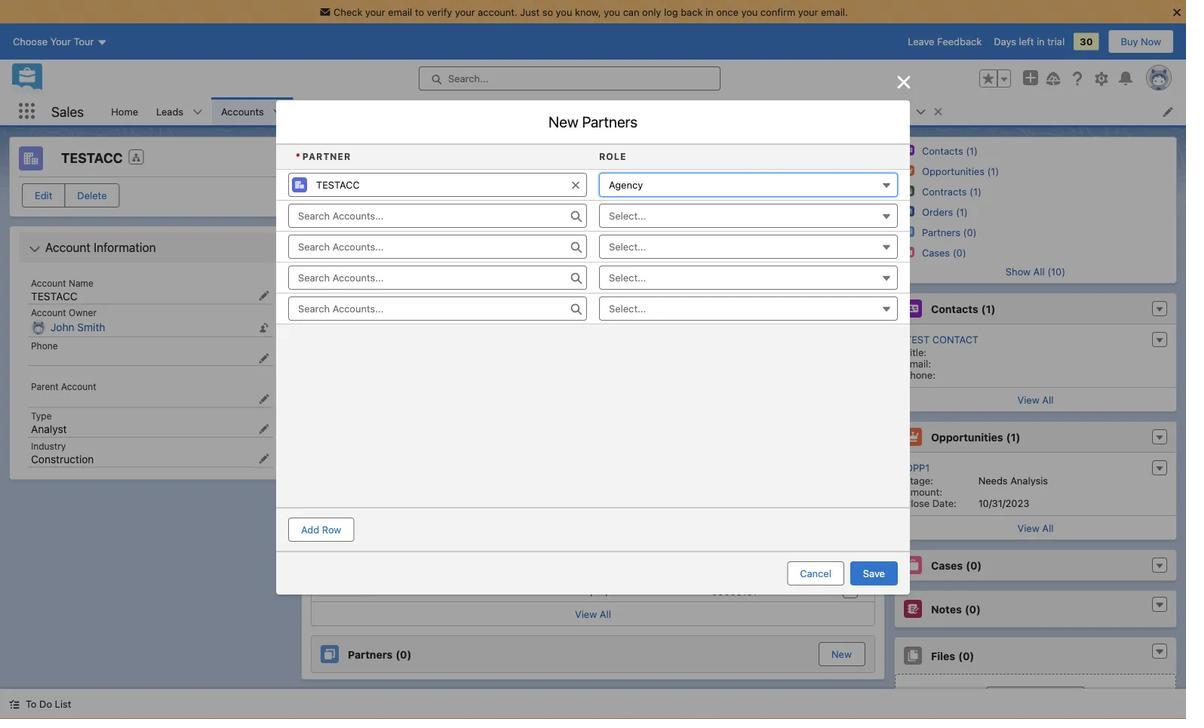 Task type: vqa. For each thing, say whether or not it's contained in the screenshot.
2023
no



Task type: locate. For each thing, give the bounding box(es) containing it.
0 horizontal spatial contact
[[410, 200, 456, 212]]

1 your from the left
[[365, 6, 385, 17]]

2 your from the left
[[455, 6, 475, 17]]

view all down 10/31/2023
[[1018, 522, 1054, 534]]

contact down testacc text box
[[410, 200, 456, 212]]

opportunities (1)
[[348, 260, 437, 273], [931, 431, 1020, 443]]

action cell for email
[[837, 170, 875, 195]]

construction
[[31, 453, 94, 465]]

only
[[642, 6, 661, 17]]

1 vertical spatial add
[[301, 524, 319, 535]]

cases image
[[904, 247, 915, 257]]

1 select... from the top
[[609, 210, 646, 221]]

contact inside test contact title: email: phone:
[[933, 334, 979, 345]]

0 vertical spatial (1)
[[423, 260, 437, 273]]

row number cell down opportunities status
[[312, 302, 351, 328]]

opportunities image for opportunities
[[321, 257, 339, 275]]

action cell
[[837, 170, 875, 195], [837, 302, 875, 328], [837, 555, 875, 580]]

0 vertical spatial role, select... button
[[599, 204, 898, 228]]

1 vertical spatial partners
[[348, 648, 393, 660]]

1 horizontal spatial opportunities image
[[904, 165, 915, 176]]

name
[[69, 278, 93, 288], [443, 308, 471, 320]]

1 vertical spatial row number image
[[312, 302, 351, 326]]

0 vertical spatial •
[[349, 149, 353, 160]]

1 horizontal spatial orders image
[[904, 206, 915, 217]]

1 new button from the top
[[820, 125, 866, 149]]

orders grid
[[312, 555, 875, 602]]

role, select... button for second search accounts... text field from the bottom
[[599, 235, 898, 259]]

trial
[[1048, 36, 1065, 47]]

new button
[[820, 125, 866, 149], [820, 257, 866, 281], [820, 643, 864, 666]]

0 vertical spatial opportunities image
[[904, 165, 915, 176]]

text default image
[[933, 106, 944, 117]]

2 horizontal spatial (1)
[[1006, 431, 1020, 443]]

search accounts... text field down ago
[[288, 297, 587, 321]]

view
[[575, 223, 597, 235], [1018, 394, 1040, 405], [1018, 522, 1040, 534], [575, 608, 597, 620]]

0 vertical spatial 1
[[321, 149, 325, 160]]

all down 10/29/2023
[[600, 608, 611, 620]]

buy now
[[1121, 36, 1161, 47]]

you right so
[[556, 6, 572, 17]]

row number image down opportunities status
[[312, 302, 351, 326]]

name up owner
[[69, 278, 93, 288]]

opportunities
[[348, 260, 420, 273], [931, 431, 1003, 443]]

view down 10/31/2023
[[1018, 522, 1040, 534]]

(0)
[[966, 559, 982, 571], [965, 603, 981, 615], [396, 648, 412, 660], [958, 650, 974, 662]]

(0) right the account partner image
[[396, 648, 412, 660]]

2 role, select... button from the top
[[599, 297, 898, 321]]

*
[[296, 151, 301, 161]]

(1) inside tab panel
[[423, 260, 437, 273]]

0 vertical spatial row number cell
[[312, 170, 351, 195]]

opportunities (1) up 'needs'
[[931, 431, 1020, 443]]

view down contacts grid
[[575, 223, 597, 235]]

days left in trial
[[994, 36, 1065, 47]]

row number image for amount
[[312, 302, 351, 326]]

0 horizontal spatial your
[[365, 6, 385, 17]]

0 horizontal spatial orders image
[[321, 527, 339, 545]]

0 horizontal spatial phone
[[31, 340, 58, 351]]

search accounts... text field up search accounts... text box
[[288, 235, 587, 259]]

add inside tab panel
[[729, 132, 747, 143]]

2 row number image from the top
[[312, 302, 351, 326]]

account inside account information dropdown button
[[45, 240, 91, 255]]

1 vertical spatial test contact link
[[906, 334, 979, 346]]

contacts (1) link
[[922, 145, 978, 157]]

0 horizontal spatial opportunities image
[[321, 257, 339, 275]]

test contact link down testacc text box
[[383, 200, 456, 212]]

notes
[[931, 603, 962, 615]]

0 horizontal spatial you
[[556, 6, 572, 17]]

1 vertical spatial opportunities (1)
[[931, 431, 1020, 443]]

edit phone image
[[259, 353, 269, 364]]

2 vertical spatial (1)
[[1006, 431, 1020, 443]]

item for 1 item • updated 4 minutes ago
[[327, 281, 346, 292]]

1 horizontal spatial your
[[455, 6, 475, 17]]

view all link for orders
[[312, 601, 875, 626]]

(0) right notes
[[965, 603, 981, 615]]

row number cell
[[312, 170, 351, 195], [312, 302, 351, 328]]

view all link for contacts
[[895, 387, 1176, 411]]

(0) for files (0)
[[958, 650, 974, 662]]

(0) inside "files" element
[[958, 650, 974, 662]]

0 horizontal spatial (1)
[[423, 260, 437, 273]]

1 you from the left
[[556, 6, 572, 17]]

• left 'updated'
[[349, 281, 353, 292]]

• for 1 item • updated 4 minutes ago
[[349, 281, 353, 292]]

all down contacts grid
[[600, 223, 611, 235]]

title:
[[904, 346, 927, 358]]

contacts
[[931, 302, 978, 315]]

1 vertical spatial contacts image
[[904, 145, 915, 156]]

name cell
[[375, 170, 565, 195]]

needs
[[979, 475, 1008, 486]]

test contact element
[[895, 331, 1176, 382]]

0 horizontal spatial name
[[69, 278, 93, 288]]

parent
[[31, 381, 59, 392]]

2 vertical spatial new button
[[820, 643, 864, 666]]

2 horizontal spatial you
[[741, 6, 758, 17]]

view all for orders
[[575, 608, 611, 620]]

contacts image left contacts (1)
[[904, 145, 915, 156]]

1 vertical spatial opportunities image
[[321, 257, 339, 275]]

1 row number cell from the top
[[312, 170, 351, 195]]

2 action cell from the top
[[837, 302, 875, 328]]

(0) right cases
[[966, 559, 982, 571]]

account
[[45, 240, 91, 255], [31, 278, 66, 288], [31, 308, 66, 318], [61, 381, 96, 392]]

opportunities image
[[904, 165, 915, 176], [321, 257, 339, 275]]

testacc up delete button
[[61, 150, 123, 166]]

opportunities (1)
[[922, 165, 999, 177]]

opportunities (1) for opp1 element
[[931, 431, 1020, 443]]

2 1 from the top
[[321, 281, 325, 292]]

account up account name
[[45, 240, 91, 255]]

item
[[327, 149, 346, 160], [327, 281, 346, 292]]

1 vertical spatial action image
[[837, 302, 875, 326]]

partner
[[302, 151, 351, 161]]

phone button
[[565, 170, 656, 194]]

4
[[395, 281, 400, 292]]

leave feedback
[[908, 36, 982, 47]]

amount:
[[904, 486, 942, 497]]

orders image left orders
[[321, 527, 339, 545]]

2 vertical spatial action cell
[[837, 555, 875, 580]]

test contact link inside contacts grid
[[383, 200, 456, 212]]

contact inside grid
[[410, 200, 456, 212]]

Role, Select... button
[[599, 204, 898, 228], [599, 297, 898, 321]]

contacts image for contacts (1)
[[904, 145, 915, 156]]

testacc down account name
[[31, 290, 78, 302]]

action image inside opportunities grid
[[837, 302, 875, 326]]

1 horizontal spatial name
[[443, 308, 471, 320]]

tab panel
[[311, 112, 875, 673]]

1 vertical spatial role, select... button
[[599, 266, 898, 290]]

(0) for partners (0)
[[396, 648, 412, 660]]

1 action image from the top
[[837, 170, 875, 194]]

0 vertical spatial contacts image
[[321, 125, 339, 143]]

new for new partners
[[549, 113, 579, 131]]

0 horizontal spatial add
[[301, 524, 319, 535]]

role, select... button up close date cell
[[599, 266, 898, 290]]

all
[[600, 223, 611, 235], [1033, 266, 1045, 277], [1042, 394, 1054, 405], [1042, 522, 1054, 534], [600, 608, 611, 620]]

opportunities image for opportunities (1)
[[904, 165, 915, 176]]

campaign
[[761, 132, 807, 143]]

partners right the account partner image
[[348, 648, 393, 660]]

cell
[[351, 170, 375, 195], [565, 195, 656, 217], [656, 195, 746, 217], [746, 195, 837, 217], [351, 302, 375, 328], [357, 332, 369, 345]]

text default image inside "files" element
[[1155, 647, 1165, 657]]

search... button
[[419, 66, 721, 91]]

0 vertical spatial orders image
[[904, 206, 915, 217]]

row number cell inside opportunities grid
[[312, 302, 351, 328]]

action image
[[837, 170, 875, 194], [837, 302, 875, 326], [837, 555, 875, 579]]

testacc
[[61, 150, 123, 166], [31, 290, 78, 302]]

1 vertical spatial new button
[[820, 257, 866, 281]]

new
[[549, 113, 579, 131], [832, 132, 853, 143], [832, 264, 853, 275], [832, 649, 852, 660]]

2 action image from the top
[[837, 302, 875, 326]]

orders image for orders (1)
[[904, 206, 915, 217]]

so
[[542, 6, 553, 17]]

1 vertical spatial role, select... button
[[599, 297, 898, 321]]

test contact link up title:
[[906, 334, 979, 346]]

2 vertical spatial action image
[[837, 555, 875, 579]]

1 vertical spatial opportunities
[[931, 431, 1003, 443]]

1 left 'updated'
[[321, 281, 325, 292]]

1 horizontal spatial (1)
[[981, 302, 996, 315]]

4 select... from the top
[[609, 303, 646, 314]]

1 vertical spatial testacc
[[31, 290, 78, 302]]

1 role, select... button from the top
[[599, 235, 898, 259]]

test contact title: email: phone:
[[904, 334, 979, 380]]

amount cell
[[636, 302, 727, 328]]

cases
[[931, 559, 963, 571]]

0 vertical spatial to
[[415, 6, 424, 17]]

0 vertical spatial add
[[729, 132, 747, 143]]

2 search accounts... text field from the top
[[288, 235, 587, 259]]

account right parent
[[61, 381, 96, 392]]

3 your from the left
[[798, 6, 818, 17]]

your left 'email'
[[365, 6, 385, 17]]

show
[[1006, 266, 1031, 277]]

you left can
[[604, 6, 620, 17]]

view all link down phone cell
[[312, 217, 875, 241]]

account up account owner
[[31, 278, 66, 288]]

contacts image
[[321, 125, 339, 143], [904, 145, 915, 156], [904, 300, 922, 318]]

row number image
[[312, 170, 351, 194], [312, 302, 351, 326]]

row number cell down partner
[[312, 170, 351, 195]]

0 horizontal spatial test contact link
[[383, 200, 456, 212]]

orders image
[[904, 206, 915, 217], [321, 527, 339, 545]]

0 horizontal spatial partners
[[348, 648, 393, 660]]

1 role, select... button from the top
[[599, 204, 898, 228]]

30
[[1080, 36, 1093, 47]]

(1) up analysis
[[1006, 431, 1020, 443]]

search...
[[448, 73, 489, 84]]

forecasts link
[[551, 97, 613, 125]]

test up title:
[[906, 334, 930, 345]]

0 vertical spatial phone
[[571, 176, 602, 188]]

1 vertical spatial search accounts... text field
[[288, 235, 587, 259]]

add to campaign
[[729, 132, 807, 143]]

Search Accounts... text field
[[288, 204, 587, 228], [288, 235, 587, 259], [288, 297, 587, 321]]

3 select... from the top
[[609, 272, 646, 283]]

account for account information
[[45, 240, 91, 255]]

1 vertical spatial item
[[327, 281, 346, 292]]

row number image for email
[[312, 170, 351, 194]]

test inside contacts grid
[[383, 200, 407, 212]]

name down ago
[[443, 308, 471, 320]]

phone down john
[[31, 340, 58, 351]]

0 vertical spatial opportunities
[[348, 260, 420, 273]]

contact down contacts
[[933, 334, 979, 345]]

0 vertical spatial test contact link
[[383, 200, 456, 212]]

0 vertical spatial role, select... button
[[599, 235, 898, 259]]

partners image
[[904, 226, 915, 237]]

0 vertical spatial in
[[706, 6, 714, 17]]

opportunities (1) up 1 item • updated 4 minutes ago
[[348, 260, 437, 273]]

cases image
[[904, 556, 922, 574]]

0 vertical spatial opportunities (1)
[[348, 260, 437, 273]]

1 horizontal spatial to
[[750, 132, 759, 143]]

1 horizontal spatial you
[[604, 6, 620, 17]]

to
[[415, 6, 424, 17], [750, 132, 759, 143]]

0 vertical spatial name
[[69, 278, 93, 288]]

2 item from the top
[[327, 281, 346, 292]]

orders image up the 'partners' icon
[[904, 206, 915, 217]]

test contact link
[[383, 200, 456, 212], [906, 334, 979, 346]]

edit parent account image
[[259, 394, 269, 404]]

number
[[757, 561, 796, 572]]

account partner image
[[321, 645, 339, 663]]

view all link down test contact element
[[895, 387, 1176, 411]]

contracts (1)
[[922, 186, 982, 197]]

your left email.
[[798, 6, 818, 17]]

account up john
[[31, 308, 66, 318]]

0 vertical spatial item
[[327, 149, 346, 160]]

2 vertical spatial search accounts... text field
[[288, 297, 587, 321]]

0 vertical spatial action image
[[837, 170, 875, 194]]

action image inside contacts grid
[[837, 170, 875, 194]]

0 horizontal spatial opportunities (1)
[[348, 260, 437, 273]]

1 horizontal spatial in
[[1037, 36, 1045, 47]]

account for account name
[[31, 278, 66, 288]]

opportunities image
[[904, 428, 922, 446]]

partners up role
[[582, 113, 638, 131]]

Role, Select... button
[[599, 235, 898, 259], [599, 266, 898, 290]]

opportunities up 1 item • updated 4 minutes ago
[[348, 260, 420, 273]]

3 action image from the top
[[837, 555, 875, 579]]

1 horizontal spatial add
[[729, 132, 747, 143]]

1 horizontal spatial phone
[[571, 176, 602, 188]]

(1) right contacts
[[981, 302, 996, 315]]

2 vertical spatial contacts image
[[904, 300, 922, 318]]

save
[[863, 568, 885, 579]]

1 horizontal spatial test contact link
[[906, 334, 979, 346]]

item left 'updated'
[[327, 281, 346, 292]]

cancel
[[800, 568, 831, 579]]

0 vertical spatial new button
[[820, 125, 866, 149]]

contacts image left contacts
[[904, 300, 922, 318]]

leads
[[156, 106, 183, 117]]

edit
[[35, 190, 52, 201]]

0 vertical spatial action cell
[[837, 170, 875, 195]]

view all link down 10/31/2023
[[895, 515, 1176, 540]]

1 vertical spatial row number cell
[[312, 302, 351, 328]]

contacts image for contacts
[[904, 300, 922, 318]]

text default image
[[29, 243, 41, 255], [1155, 600, 1165, 611], [1155, 647, 1165, 657], [9, 699, 20, 710]]

all for contacts
[[1042, 394, 1054, 405]]

view down test contact element
[[1018, 394, 1040, 405]]

leads link
[[147, 97, 193, 125]]

name inside button
[[443, 308, 471, 320]]

to right 'email'
[[415, 6, 424, 17]]

10/31/2023
[[979, 497, 1030, 509]]

row number cell inside contacts grid
[[312, 170, 351, 195]]

contracts image
[[904, 186, 915, 196]]

0 horizontal spatial in
[[706, 6, 714, 17]]

1 item from the top
[[327, 149, 346, 160]]

contract number cell
[[706, 555, 837, 580]]

to left campaign
[[750, 132, 759, 143]]

account information button
[[22, 235, 279, 260]]

phone down role
[[571, 176, 602, 188]]

view all link down 10/29/2023
[[312, 601, 875, 626]]

test inside test contact title: email: phone:
[[906, 334, 930, 345]]

2 horizontal spatial your
[[798, 6, 818, 17]]

* partner
[[296, 151, 351, 161]]

all down test contact element
[[1042, 394, 1054, 405]]

1 for 1 item • updated 4 minutes ago
[[321, 281, 325, 292]]

name for opportunity name
[[443, 308, 471, 320]]

you right once
[[741, 6, 758, 17]]

(1) for test contact
[[981, 302, 996, 315]]

0 vertical spatial search accounts... text field
[[288, 204, 587, 228]]

1 action cell from the top
[[837, 170, 875, 195]]

add row button
[[288, 518, 354, 542]]

opportunities image up the contracts 'icon'
[[904, 165, 915, 176]]

contract number
[[712, 561, 796, 572]]

phone
[[571, 176, 602, 188], [31, 340, 58, 351]]

opportunity name cell
[[375, 302, 482, 328]]

edit type image
[[259, 424, 269, 434]]

1 vertical spatial 1
[[321, 281, 325, 292]]

edit industry image
[[259, 454, 269, 464]]

2 row number cell from the top
[[312, 302, 351, 328]]

check your email to verify your account. just so you know, you can only log back in once you confirm your email.
[[334, 6, 848, 17]]

0 horizontal spatial opportunities
[[348, 260, 420, 273]]

add row
[[301, 524, 341, 535]]

view all down test contact element
[[1018, 394, 1054, 405]]

add left the row in the bottom left of the page
[[301, 524, 319, 535]]

item right *
[[327, 149, 346, 160]]

leave feedback link
[[908, 36, 982, 47]]

group
[[979, 69, 1011, 88]]

title button
[[746, 170, 837, 194]]

0 vertical spatial test
[[383, 200, 407, 212]]

• right *
[[349, 149, 353, 160]]

view all down 10/29/2023
[[575, 608, 611, 620]]

00000100 link
[[319, 585, 367, 597]]

test for test contact
[[383, 200, 407, 212]]

test down testacc text box
[[383, 200, 407, 212]]

all down opp1 element
[[1042, 522, 1054, 534]]

view down 10/29/2023
[[575, 608, 597, 620]]

view all for opportunities
[[1018, 522, 1054, 534]]

opportunity name
[[381, 308, 471, 320]]

account for account owner
[[31, 308, 66, 318]]

0 vertical spatial contact
[[410, 200, 456, 212]]

check
[[334, 6, 363, 17]]

close date cell
[[727, 302, 837, 328]]

•
[[349, 149, 353, 160], [349, 281, 353, 292]]

1 1 from the top
[[321, 149, 325, 160]]

row number image down partner
[[312, 170, 351, 194]]

list item
[[850, 97, 950, 125]]

add left campaign
[[729, 132, 747, 143]]

1 horizontal spatial contact
[[933, 334, 979, 345]]

select... for first search accounts... text field from the top of the page
[[609, 210, 646, 221]]

1 vertical spatial to
[[750, 132, 759, 143]]

1 horizontal spatial test
[[906, 334, 930, 345]]

2 select... from the top
[[609, 241, 646, 252]]

(0) right files
[[958, 650, 974, 662]]

0 vertical spatial row number image
[[312, 170, 351, 194]]

opportunities up 'needs'
[[931, 431, 1003, 443]]

1 vertical spatial •
[[349, 281, 353, 292]]

2 • from the top
[[349, 281, 353, 292]]

1 vertical spatial orders image
[[321, 527, 339, 545]]

in right the left
[[1037, 36, 1045, 47]]

1 vertical spatial test
[[906, 334, 930, 345]]

email
[[662, 176, 688, 188]]

account owner
[[31, 308, 97, 318]]

delete button
[[64, 183, 120, 208]]

agency
[[609, 179, 643, 191]]

(1) up 'minutes'
[[423, 260, 437, 273]]

1 vertical spatial (1)
[[981, 302, 996, 315]]

3 action cell from the top
[[837, 555, 875, 580]]

1 horizontal spatial opportunities (1)
[[931, 431, 1020, 443]]

opportunities (1) for opportunities status
[[348, 260, 437, 273]]

in right back
[[706, 6, 714, 17]]

1 horizontal spatial partners
[[582, 113, 638, 131]]

just
[[520, 6, 540, 17]]

all for orders
[[600, 608, 611, 620]]

all for opportunities
[[1042, 522, 1054, 534]]

0 horizontal spatial test
[[383, 200, 407, 212]]

orders (1)
[[922, 206, 968, 217]]

cases (0)
[[931, 559, 982, 571]]

1 • from the top
[[349, 149, 353, 160]]

opp1 element
[[895, 459, 1176, 510]]

list
[[102, 97, 1186, 125]]

view for contacts
[[1018, 394, 1040, 405]]

opportunities image up opportunities status
[[321, 257, 339, 275]]

search accounts... text field down testacc text box
[[288, 204, 587, 228]]

information
[[94, 240, 156, 255]]

your
[[365, 6, 385, 17], [455, 6, 475, 17], [798, 6, 818, 17]]

owner
[[69, 308, 97, 318]]

your right verify on the left of the page
[[455, 6, 475, 17]]

role, select... button down role, agency button
[[599, 235, 898, 259]]

2 role, select... button from the top
[[599, 266, 898, 290]]

view all link for opportunities
[[895, 515, 1176, 540]]

1 vertical spatial contact
[[933, 334, 979, 345]]

1 vertical spatial name
[[443, 308, 471, 320]]

contacts image up contacts status
[[321, 125, 339, 143]]

1 horizontal spatial opportunities
[[931, 431, 1003, 443]]

1 vertical spatial action cell
[[837, 302, 875, 328]]

1 right *
[[321, 149, 325, 160]]

action image for email
[[837, 170, 875, 194]]

1 row number image from the top
[[312, 170, 351, 194]]



Task type: describe. For each thing, give the bounding box(es) containing it.
view all for contacts
[[1018, 394, 1054, 405]]

account image
[[19, 146, 43, 171]]

now
[[1141, 36, 1161, 47]]

opportunities for opp1 element
[[931, 431, 1003, 443]]

test contact
[[383, 200, 456, 212]]

home link
[[102, 97, 147, 125]]

feedback
[[937, 36, 982, 47]]

email.
[[821, 6, 848, 17]]

orders
[[348, 530, 384, 542]]

row number cell for email
[[312, 170, 351, 195]]

stage cell
[[482, 302, 636, 328]]

add for add row
[[301, 524, 319, 535]]

00000100
[[319, 585, 367, 597]]

item for 1 item •
[[327, 149, 346, 160]]

minutes
[[403, 281, 437, 292]]

cases (0)
[[922, 247, 966, 258]]

edit account name image
[[259, 291, 269, 301]]

to do list button
[[0, 689, 80, 719]]

role
[[599, 151, 627, 161]]

leads list item
[[147, 97, 212, 125]]

TESTACC text field
[[288, 173, 587, 197]]

view for orders
[[575, 608, 597, 620]]

contacts (1)
[[931, 302, 996, 315]]

days
[[994, 36, 1016, 47]]

role, select... button for first search accounts... text field from the top of the page
[[599, 204, 898, 228]]

contact for test contact
[[410, 200, 456, 212]]

opp1
[[906, 462, 930, 473]]

1 vertical spatial phone
[[31, 340, 58, 351]]

show all (10)
[[1006, 266, 1066, 277]]

opportunities for opportunities status
[[348, 260, 420, 273]]

title
[[752, 176, 774, 188]]

0 horizontal spatial to
[[415, 6, 424, 17]]

3 search accounts... text field from the top
[[288, 297, 587, 321]]

ago
[[439, 281, 455, 292]]

0 vertical spatial testacc
[[61, 150, 123, 166]]

show all (10) link
[[1006, 266, 1066, 277]]

smith
[[77, 321, 105, 334]]

opportunity
[[381, 308, 440, 320]]

accounts list item
[[212, 97, 293, 125]]

new for third new button from the bottom
[[832, 132, 853, 143]]

draft
[[449, 585, 472, 597]]

add for add to campaign
[[729, 132, 747, 143]]

action image for amount
[[837, 302, 875, 326]]

partners (0) link
[[922, 226, 977, 238]]

email button
[[656, 170, 746, 194]]

buy now button
[[1108, 29, 1174, 54]]

action cell for amount
[[837, 302, 875, 328]]

email:
[[904, 358, 931, 369]]

contact for test contact title: email: phone:
[[933, 334, 979, 345]]

can
[[623, 6, 640, 17]]

files
[[931, 650, 955, 662]]

1 search accounts... text field from the top
[[288, 204, 587, 228]]

Role, Agency button
[[599, 173, 898, 197]]

select... for first search accounts... text field from the bottom
[[609, 303, 646, 314]]

test for test contact title: email: phone:
[[906, 334, 930, 345]]

all left (10)
[[1033, 266, 1045, 277]]

view all down contacts grid
[[575, 223, 611, 235]]

account name
[[31, 278, 93, 288]]

contract
[[712, 561, 755, 572]]

add to campaign button
[[716, 125, 820, 149]]

0 vertical spatial partners
[[582, 113, 638, 131]]

select... for second search accounts... text field from the bottom
[[609, 241, 646, 252]]

to do list
[[26, 698, 71, 710]]

opportunities grid
[[312, 302, 875, 349]]

cancel button
[[787, 561, 844, 586]]

to
[[26, 698, 37, 710]]

orders link
[[348, 529, 404, 542]]

opportunities (1) link
[[922, 165, 999, 177]]

to inside button
[[750, 132, 759, 143]]

test contact link inside test contact element
[[906, 334, 979, 346]]

orders image for orders
[[321, 527, 339, 545]]

left
[[1019, 36, 1034, 47]]

know,
[[575, 6, 601, 17]]

(0) for notes (0)
[[965, 603, 981, 615]]

accounts link
[[212, 97, 273, 125]]

• for 1 item •
[[349, 149, 353, 160]]

partners (0)
[[348, 648, 412, 660]]

account information
[[45, 240, 156, 255]]

Search Accounts... text field
[[288, 266, 587, 290]]

updated
[[355, 281, 392, 292]]

tab panel containing opportunities
[[311, 112, 875, 673]]

edit button
[[22, 183, 65, 208]]

delete
[[77, 190, 107, 201]]

partners (0)
[[922, 226, 977, 238]]

name for account name
[[69, 278, 93, 288]]

3 new button from the top
[[820, 643, 864, 666]]

analyst
[[31, 423, 67, 435]]

1 for 1 item •
[[321, 149, 325, 160]]

contacts status
[[321, 149, 355, 160]]

amount
[[642, 308, 681, 320]]

save button
[[850, 561, 898, 586]]

email cell
[[656, 170, 746, 195]]

forecasts
[[560, 106, 604, 117]]

opp1 link
[[906, 462, 930, 474]]

orders (1) link
[[922, 206, 968, 218]]

select... for search accounts... text box
[[609, 272, 646, 283]]

view for opportunities
[[1018, 522, 1040, 534]]

new for 2nd new button from the top
[[832, 264, 853, 275]]

leave
[[908, 36, 935, 47]]

files (0)
[[931, 650, 974, 662]]

back
[[681, 6, 703, 17]]

phone inside button
[[571, 176, 602, 188]]

log
[[664, 6, 678, 17]]

text default image inside to do list button
[[9, 699, 20, 710]]

row number cell for amount
[[312, 302, 351, 328]]

text default image inside account information dropdown button
[[29, 243, 41, 255]]

sales
[[51, 103, 84, 119]]

3 you from the left
[[741, 6, 758, 17]]

john
[[51, 321, 74, 334]]

role, select... button for first search accounts... text field from the bottom
[[599, 297, 898, 321]]

2 you from the left
[[604, 6, 620, 17]]

list
[[55, 698, 71, 710]]

buy
[[1121, 36, 1138, 47]]

phone:
[[904, 369, 936, 380]]

confirm
[[761, 6, 795, 17]]

action image inside orders grid
[[837, 555, 875, 579]]

close
[[904, 497, 930, 509]]

phone cell
[[565, 170, 656, 195]]

list containing home
[[102, 97, 1186, 125]]

(0) for cases (0)
[[966, 559, 982, 571]]

verify
[[427, 6, 452, 17]]

inverse image
[[895, 73, 913, 91]]

1 vertical spatial in
[[1037, 36, 1045, 47]]

john smith link
[[51, 321, 105, 334]]

role, select... button for search accounts... text box
[[599, 266, 898, 290]]

cases (0) link
[[922, 247, 966, 259]]

row
[[322, 524, 341, 535]]

industry
[[31, 441, 66, 451]]

2 new button from the top
[[820, 257, 866, 281]]

contacts grid
[[312, 170, 875, 217]]

(1) for opp1
[[1006, 431, 1020, 443]]

opportunities status
[[321, 281, 355, 292]]

files element
[[894, 637, 1177, 719]]

date:
[[932, 497, 957, 509]]

10/29/2023
[[580, 585, 633, 597]]

title cell
[[746, 170, 837, 195]]



